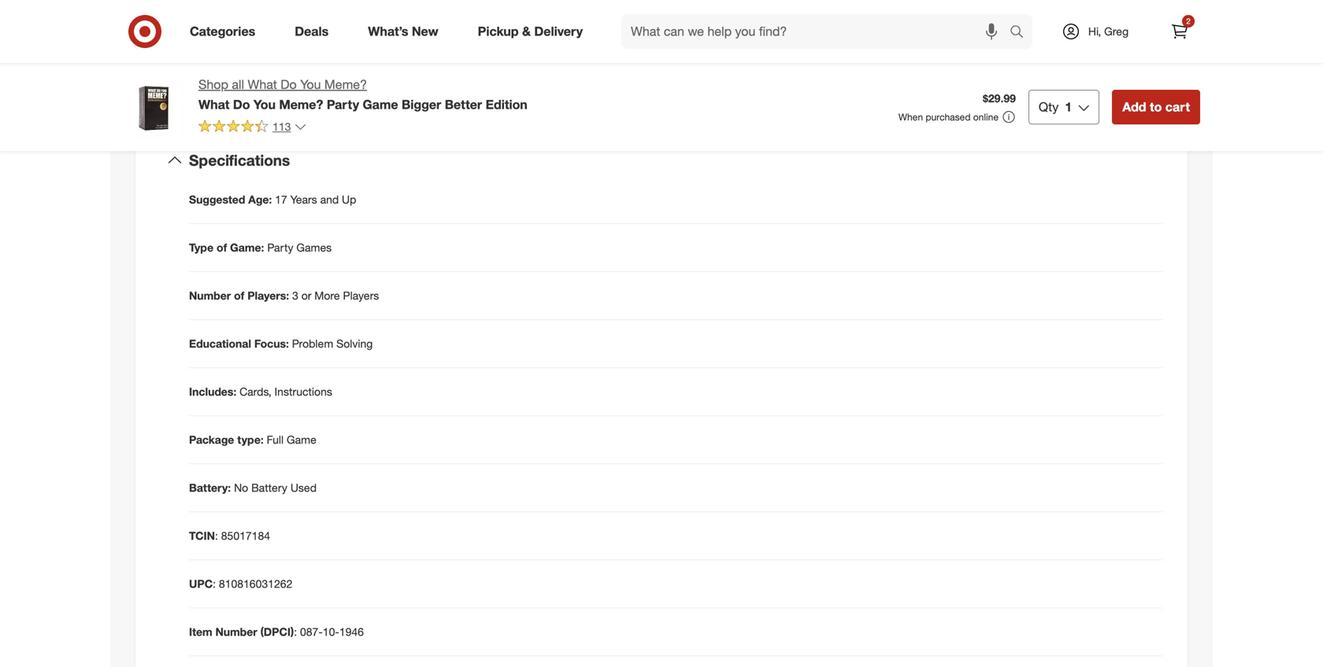 Task type: describe. For each thing, give the bounding box(es) containing it.
pickup & delivery link
[[464, 14, 603, 49]]

0 vertical spatial for
[[399, 9, 413, 23]]

your inside gather your funniest friends and family and take turns matching outrageously funny caption cards with the photo card in play each round. funniest combo wins!
[[242, 47, 263, 61]]

easel,
[[470, 85, 499, 99]]

&
[[522, 24, 531, 39]]

solving
[[336, 337, 373, 351]]

same
[[443, 25, 470, 39]]

family
[[367, 47, 396, 61]]

age:
[[248, 193, 272, 207]]

image of what do you meme? party game bigger better edition image
[[123, 76, 186, 139]]

deals
[[295, 24, 329, 39]]

categories
[[190, 24, 255, 39]]

17
[[275, 193, 287, 207]]

add to cart button
[[1112, 90, 1200, 124]]

you inside the best part? you get way more bang for your buck -- this edition features over a hundred more cards (and endless fun) for the same price as the best-selling og!
[[280, 9, 299, 23]]

10-
[[323, 625, 339, 639]]

best-
[[534, 25, 560, 39]]

hi,
[[1088, 24, 1101, 38]]

113 link
[[198, 119, 307, 137]]

search button
[[1003, 14, 1040, 52]]

in
[[381, 63, 389, 77]]

delivery
[[534, 24, 583, 39]]

battery:
[[189, 481, 231, 495]]

cart
[[1165, 99, 1190, 115]]

battery: no battery used
[[189, 481, 317, 495]]

includes: 450 caption cards, 75 photo cards, 1 sexy easel, and bonus rules
[[205, 85, 586, 99]]

all
[[232, 77, 244, 92]]

2 vertical spatial :
[[294, 625, 297, 639]]

endless
[[345, 25, 384, 39]]

caption inside gather your funniest friends and family and take turns matching outrageously funny caption cards with the photo card in play each round. funniest combo wins!
[[205, 63, 243, 77]]

selling
[[560, 25, 591, 39]]

the inside gather your funniest friends and family and take turns matching outrageously funny caption cards with the photo card in play each round. funniest combo wins!
[[302, 63, 318, 77]]

: for tcin
[[215, 529, 218, 543]]

type of game: party games
[[189, 241, 332, 255]]

2 horizontal spatial cards,
[[398, 85, 430, 99]]

810816031262
[[219, 577, 292, 591]]

2
[[1186, 16, 1191, 26]]

problem
[[292, 337, 333, 351]]

game:
[[230, 241, 264, 255]]

qty 1
[[1039, 99, 1072, 115]]

players:
[[247, 289, 289, 303]]

and up card
[[345, 47, 364, 61]]

players
[[343, 289, 379, 303]]

2 link
[[1162, 14, 1197, 49]]

the
[[205, 9, 223, 23]]

full
[[267, 433, 284, 447]]

instructions
[[274, 385, 332, 399]]

search
[[1003, 25, 1040, 41]]

your inside the best part? you get way more bang for your buck -- this edition features over a hundred more cards (and endless fun) for the same price as the best-selling og!
[[416, 9, 437, 23]]

and up play
[[399, 47, 418, 61]]

0 vertical spatial more
[[343, 9, 368, 23]]

1 horizontal spatial caption
[[274, 85, 313, 99]]

bonus
[[524, 85, 555, 99]]

a
[[604, 9, 610, 23]]

edition
[[486, 97, 527, 112]]

game inside shop all what do you meme? what do you meme? party game bigger better edition
[[363, 97, 398, 112]]

features
[[536, 9, 576, 23]]

get
[[302, 9, 317, 23]]

purchased
[[926, 111, 971, 123]]

1 vertical spatial photo
[[366, 85, 395, 99]]

to
[[1150, 99, 1162, 115]]

450
[[252, 85, 271, 99]]

edition
[[500, 9, 533, 23]]

as
[[501, 25, 512, 39]]

specifications button
[[148, 135, 1175, 186]]

1 horizontal spatial 1
[[1065, 99, 1072, 115]]

og!
[[595, 25, 614, 39]]

suggested
[[189, 193, 245, 207]]

card
[[354, 63, 377, 77]]

with
[[279, 63, 299, 77]]

online
[[973, 111, 999, 123]]

games
[[296, 241, 332, 255]]

wins!
[[559, 63, 585, 77]]

1 vertical spatial do
[[233, 97, 250, 112]]

friends
[[308, 47, 342, 61]]

price
[[473, 25, 498, 39]]

what's
[[368, 24, 408, 39]]

greg
[[1104, 24, 1129, 38]]

deals link
[[281, 14, 348, 49]]

gather your funniest friends and family and take turns matching outrageously funny caption cards with the photo card in play each round. funniest combo wins!
[[205, 47, 615, 77]]

photo inside gather your funniest friends and family and take turns matching outrageously funny caption cards with the photo card in play each round. funniest combo wins!
[[321, 63, 351, 77]]

round.
[[443, 63, 474, 77]]

the best part? you get way more bang for your buck -- this edition features over a hundred more cards (and endless fun) for the same price as the best-selling og!
[[205, 9, 614, 39]]

1 horizontal spatial the
[[424, 25, 440, 39]]

includes: for includes: 450 caption cards, 75 photo cards, 1 sexy easel, and bonus rules
[[205, 85, 249, 99]]

rules
[[558, 85, 586, 99]]

new
[[412, 24, 438, 39]]

: for upc
[[213, 577, 216, 591]]

0 horizontal spatial 1
[[433, 85, 439, 99]]

1 vertical spatial more
[[262, 25, 287, 39]]



Task type: locate. For each thing, give the bounding box(es) containing it.
1 vertical spatial includes:
[[189, 385, 236, 399]]

What can we help you find? suggestions appear below search field
[[621, 14, 1014, 49]]

the up take
[[424, 25, 440, 39]]

each
[[416, 63, 440, 77]]

cards, left 'instructions'
[[240, 385, 271, 399]]

shop all what do you meme? what do you meme? party game bigger better edition
[[198, 77, 527, 112]]

better
[[445, 97, 482, 112]]

0 horizontal spatial do
[[233, 97, 250, 112]]

1 vertical spatial you
[[300, 77, 321, 92]]

2 - from the left
[[472, 9, 476, 23]]

funny
[[588, 47, 615, 61]]

caption down the gather
[[205, 63, 243, 77]]

1 horizontal spatial meme?
[[324, 77, 367, 92]]

what down cards
[[248, 77, 277, 92]]

photo down in
[[366, 85, 395, 99]]

type
[[189, 241, 214, 255]]

what
[[248, 77, 277, 92], [198, 97, 230, 112]]

combo
[[522, 63, 556, 77]]

1 right qty
[[1065, 99, 1072, 115]]

number right item
[[215, 625, 257, 639]]

over
[[579, 9, 601, 23]]

1 vertical spatial of
[[234, 289, 244, 303]]

years
[[290, 193, 317, 207]]

1 horizontal spatial you
[[280, 9, 299, 23]]

0 vertical spatial what
[[248, 77, 277, 92]]

1 horizontal spatial game
[[363, 97, 398, 112]]

of for type
[[217, 241, 227, 255]]

buck
[[440, 9, 464, 23]]

way
[[321, 9, 340, 23]]

meme?
[[324, 77, 367, 92], [279, 97, 323, 112]]

battery
[[251, 481, 287, 495]]

shop
[[198, 77, 228, 92]]

you
[[280, 9, 299, 23], [300, 77, 321, 92], [254, 97, 276, 112]]

do down the 'all'
[[233, 97, 250, 112]]

1 vertical spatial what
[[198, 97, 230, 112]]

includes:
[[205, 85, 249, 99], [189, 385, 236, 399]]

of right type
[[217, 241, 227, 255]]

1 - from the left
[[467, 9, 472, 23]]

upc : 810816031262
[[189, 577, 292, 591]]

you up "113" link
[[254, 97, 276, 112]]

0 vertical spatial your
[[416, 9, 437, 23]]

0 horizontal spatial of
[[217, 241, 227, 255]]

turns
[[445, 47, 470, 61]]

1 vertical spatial your
[[242, 47, 263, 61]]

1 vertical spatial meme?
[[279, 97, 323, 112]]

0 horizontal spatial the
[[302, 63, 318, 77]]

0 horizontal spatial cards,
[[240, 385, 271, 399]]

or
[[301, 289, 311, 303]]

1 horizontal spatial more
[[343, 9, 368, 23]]

photo
[[321, 63, 351, 77], [366, 85, 395, 99]]

what's new
[[368, 24, 438, 39]]

cards
[[247, 63, 276, 77]]

1 horizontal spatial of
[[234, 289, 244, 303]]

0 horizontal spatial more
[[262, 25, 287, 39]]

photo down friends
[[321, 63, 351, 77]]

part?
[[251, 9, 277, 23]]

1 horizontal spatial what
[[248, 77, 277, 92]]

cards
[[290, 25, 317, 39]]

1 vertical spatial game
[[287, 433, 316, 447]]

for up what's new
[[399, 9, 413, 23]]

3
[[292, 289, 298, 303]]

package type: full game
[[189, 433, 316, 447]]

number of players: 3 or more players
[[189, 289, 379, 303]]

game right full
[[287, 433, 316, 447]]

2 horizontal spatial you
[[300, 77, 321, 92]]

- left this
[[472, 9, 476, 23]]

game
[[363, 97, 398, 112], [287, 433, 316, 447]]

2 horizontal spatial the
[[515, 25, 531, 39]]

pickup & delivery
[[478, 24, 583, 39]]

$29.99
[[983, 91, 1016, 105]]

0 vertical spatial party
[[327, 97, 359, 112]]

of
[[217, 241, 227, 255], [234, 289, 244, 303]]

more
[[314, 289, 340, 303]]

party down card
[[327, 97, 359, 112]]

0 horizontal spatial party
[[267, 241, 293, 255]]

1 vertical spatial 1
[[1065, 99, 1072, 115]]

0 vertical spatial photo
[[321, 63, 351, 77]]

0 horizontal spatial meme?
[[279, 97, 323, 112]]

0 vertical spatial meme?
[[324, 77, 367, 92]]

best
[[226, 9, 248, 23]]

do down 'with'
[[281, 77, 297, 92]]

bang
[[371, 9, 396, 23]]

your up cards
[[242, 47, 263, 61]]

the right as
[[515, 25, 531, 39]]

0 vertical spatial includes:
[[205, 85, 249, 99]]

used
[[290, 481, 317, 495]]

1 horizontal spatial cards,
[[316, 85, 348, 99]]

bigger
[[402, 97, 441, 112]]

number down type
[[189, 289, 231, 303]]

your
[[416, 9, 437, 23], [242, 47, 263, 61]]

1 vertical spatial party
[[267, 241, 293, 255]]

game down in
[[363, 97, 398, 112]]

what down shop
[[198, 97, 230, 112]]

2 vertical spatial you
[[254, 97, 276, 112]]

do
[[281, 77, 297, 92], [233, 97, 250, 112]]

when
[[899, 111, 923, 123]]

includes: left 450
[[205, 85, 249, 99]]

when purchased online
[[899, 111, 999, 123]]

0 vertical spatial of
[[217, 241, 227, 255]]

caption down 'with'
[[274, 85, 313, 99]]

item number (dpci) : 087-10-1946
[[189, 625, 364, 639]]

meme? down card
[[324, 77, 367, 92]]

1 vertical spatial :
[[213, 577, 216, 591]]

hi, greg
[[1088, 24, 1129, 38]]

0 vertical spatial do
[[281, 77, 297, 92]]

party
[[327, 97, 359, 112], [267, 241, 293, 255]]

add to cart
[[1122, 99, 1190, 115]]

meme? up 113
[[279, 97, 323, 112]]

party inside shop all what do you meme? what do you meme? party game bigger better edition
[[327, 97, 359, 112]]

1
[[433, 85, 439, 99], [1065, 99, 1072, 115]]

party right game:
[[267, 241, 293, 255]]

tcin
[[189, 529, 215, 543]]

1 vertical spatial for
[[408, 25, 421, 39]]

the right 'with'
[[302, 63, 318, 77]]

(dpci)
[[260, 625, 294, 639]]

of for number
[[234, 289, 244, 303]]

- right buck
[[467, 9, 472, 23]]

0 horizontal spatial caption
[[205, 63, 243, 77]]

for right fun)
[[408, 25, 421, 39]]

:
[[215, 529, 218, 543], [213, 577, 216, 591], [294, 625, 297, 639]]

what's new link
[[355, 14, 458, 49]]

play
[[392, 63, 412, 77]]

more down part?
[[262, 25, 287, 39]]

1 vertical spatial caption
[[274, 85, 313, 99]]

: left the 810816031262
[[213, 577, 216, 591]]

1 horizontal spatial do
[[281, 77, 297, 92]]

includes: cards, instructions
[[189, 385, 332, 399]]

funniest
[[266, 47, 305, 61]]

includes: for includes: cards, instructions
[[189, 385, 236, 399]]

add
[[1122, 99, 1146, 115]]

you down friends
[[300, 77, 321, 92]]

and left up on the top left of page
[[320, 193, 339, 207]]

0 horizontal spatial your
[[242, 47, 263, 61]]

1 horizontal spatial your
[[416, 9, 437, 23]]

0 vertical spatial :
[[215, 529, 218, 543]]

of left "players:"
[[234, 289, 244, 303]]

0 horizontal spatial what
[[198, 97, 230, 112]]

upc
[[189, 577, 213, 591]]

focus:
[[254, 337, 289, 351]]

outrageously
[[521, 47, 585, 61]]

0 vertical spatial game
[[363, 97, 398, 112]]

0 vertical spatial 1
[[433, 85, 439, 99]]

cards, left 75 at the top of page
[[316, 85, 348, 99]]

more
[[343, 9, 368, 23], [262, 25, 287, 39]]

113
[[273, 120, 291, 133]]

: left 087-
[[294, 625, 297, 639]]

sexy
[[443, 85, 467, 99]]

0 horizontal spatial you
[[254, 97, 276, 112]]

0 vertical spatial number
[[189, 289, 231, 303]]

your up new
[[416, 9, 437, 23]]

more up the endless
[[343, 9, 368, 23]]

package
[[189, 433, 234, 447]]

1 vertical spatial number
[[215, 625, 257, 639]]

: left 85017184
[[215, 529, 218, 543]]

85017184
[[221, 529, 270, 543]]

fun)
[[387, 25, 405, 39]]

0 horizontal spatial game
[[287, 433, 316, 447]]

you left the get
[[280, 9, 299, 23]]

1 horizontal spatial party
[[327, 97, 359, 112]]

up
[[342, 193, 356, 207]]

educational
[[189, 337, 251, 351]]

suggested age: 17 years and up
[[189, 193, 356, 207]]

and down funniest
[[502, 85, 521, 99]]

1 left sexy
[[433, 85, 439, 99]]

0 vertical spatial you
[[280, 9, 299, 23]]

1 horizontal spatial photo
[[366, 85, 395, 99]]

this
[[479, 9, 497, 23]]

0 vertical spatial caption
[[205, 63, 243, 77]]

cards, down play
[[398, 85, 430, 99]]

0 horizontal spatial photo
[[321, 63, 351, 77]]

specifications
[[189, 151, 290, 169]]

includes: up "package"
[[189, 385, 236, 399]]

1946
[[339, 625, 364, 639]]

item
[[189, 625, 212, 639]]



Task type: vqa. For each thing, say whether or not it's contained in the screenshot.
When Purchased Online
yes



